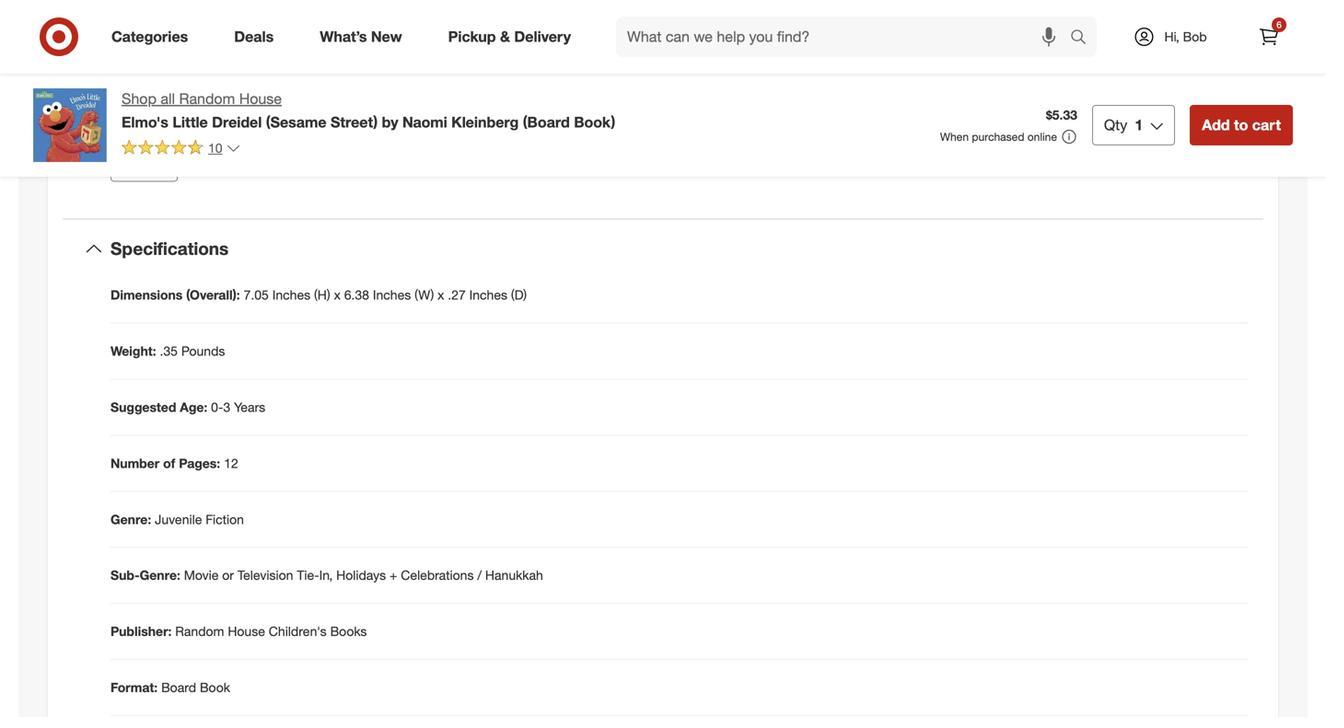 Task type: vqa. For each thing, say whether or not it's contained in the screenshot.


Task type: locate. For each thing, give the bounding box(es) containing it.
What can we help you find? suggestions appear below search field
[[616, 17, 1075, 57]]

new up family.
[[124, 46, 150, 63]]

format: board book
[[111, 680, 230, 696]]

of
[[456, 28, 467, 44], [163, 455, 175, 472]]

with down what's new
[[352, 46, 376, 63]]

kleinberg right the street
[[452, 113, 519, 131]]

0 horizontal spatial -
[[378, 65, 383, 81]]

pounds
[[181, 343, 225, 359]]

(h)
[[314, 287, 330, 303]]

0 horizontal spatial inches
[[272, 287, 311, 303]]

0 horizontal spatial children's
[[239, 28, 295, 44]]

2 - from the left
[[564, 65, 569, 81]]

1 children's from the left
[[239, 28, 295, 44]]

her right for
[[626, 46, 645, 63]]

/
[[478, 568, 482, 584]]

0 vertical spatial kleinberg
[[153, 28, 212, 44]]

genre: left movie
[[140, 568, 180, 584]]

that
[[419, 46, 441, 63]]

random down movie
[[175, 624, 224, 640]]

years
[[234, 399, 265, 415]]

1 vertical spatial many
[[328, 102, 359, 118]]

1 horizontal spatial of
[[456, 28, 467, 44]]

1 horizontal spatial children's
[[506, 28, 562, 44]]

2 horizontal spatial the
[[550, 102, 568, 118]]

inches left (h)
[[272, 287, 311, 303]]

1 x from the left
[[334, 287, 341, 303]]

and down 'barely'
[[490, 65, 512, 81]]

fiction
[[206, 512, 244, 528]]

many down 'foods-'
[[328, 102, 359, 118]]

all down by
[[161, 90, 175, 108]]

children's
[[269, 624, 327, 640]]

genre: juvenile fiction
[[111, 512, 244, 528]]

dreidel
[[212, 113, 262, 131]]

all inside is a children's book editor and the author of many children's books. she lives in new york city in an apartment so filled with books that there's barely enough room for her family. by odd coincidence, her favorite foods--apples, avocados, and arugula--all begin with the letter a.
[[569, 65, 581, 81]]

sesame down christopher
[[111, 120, 157, 136]]

0 horizontal spatial x
[[334, 287, 341, 303]]

new inside is a children's book editor and the author of many children's books. she lives in new york city in an apartment so filled with books that there's barely enough room for her family. by odd coincidence, her favorite foods--apples, avocados, and arugula--all begin with the letter a.
[[124, 46, 150, 63]]

deals link
[[219, 17, 297, 57]]

juvenile
[[155, 512, 202, 528]]

naomi right the by
[[403, 113, 448, 131]]

2 children's from the left
[[506, 28, 562, 44]]

add to cart
[[1203, 116, 1282, 134]]

hi,
[[1165, 29, 1180, 45]]

0 horizontal spatial the
[[111, 83, 129, 99]]

all
[[569, 65, 581, 81], [161, 90, 175, 108]]

- down books
[[378, 65, 383, 81]]

2 horizontal spatial inches
[[470, 287, 508, 303]]

holidays
[[336, 568, 386, 584]]

1 vertical spatial her
[[272, 65, 290, 81]]

0 vertical spatial many
[[471, 28, 502, 44]]

2 x from the left
[[438, 287, 444, 303]]

is a children's book editor and the author of many children's books. she lives in new york city in an apartment so filled with books that there's barely enough room for her family. by odd coincidence, her favorite foods--apples, avocados, and arugula--all begin with the letter a.
[[111, 28, 659, 99]]

0 vertical spatial genre:
[[111, 512, 151, 528]]

0 vertical spatial new
[[371, 28, 402, 46]]

delivery
[[514, 28, 571, 46]]

kleinberg
[[153, 28, 212, 44], [452, 113, 519, 131]]

1 vertical spatial all
[[161, 90, 175, 108]]

inches left the (w)
[[373, 287, 411, 303]]

the down family.
[[111, 83, 129, 99]]

0 horizontal spatial in
[[111, 46, 121, 63]]

many inside is a children's book editor and the author of many children's books. she lives in new york city in an apartment so filled with books that there's barely enough room for her family. by odd coincidence, her favorite foods--apples, avocados, and arugula--all begin with the letter a.
[[471, 28, 502, 44]]

the up books
[[394, 28, 412, 44]]

publisher: random house children's books
[[111, 624, 367, 640]]

shop
[[122, 90, 157, 108]]

format:
[[111, 680, 158, 696]]

3 inches from the left
[[470, 287, 508, 303]]

the
[[394, 28, 412, 44], [111, 83, 129, 99], [550, 102, 568, 118]]

and up books
[[368, 28, 390, 44]]

children's up apartment
[[239, 28, 295, 44]]

deals
[[234, 28, 274, 46]]

0 vertical spatial sesame
[[363, 102, 410, 118]]

&
[[500, 28, 510, 46]]

0 horizontal spatial of
[[163, 455, 175, 472]]

has illustrated many sesame street books, including the popular sesame beginnings series.
[[111, 102, 616, 136]]

(d)
[[511, 287, 527, 303]]

0 horizontal spatial her
[[272, 65, 290, 81]]

0 horizontal spatial kleinberg
[[153, 28, 212, 44]]

many
[[471, 28, 502, 44], [328, 102, 359, 118]]

book
[[200, 680, 230, 696]]

- down the enough
[[564, 65, 569, 81]]

what's
[[320, 28, 367, 46]]

1 horizontal spatial x
[[438, 287, 444, 303]]

0 horizontal spatial new
[[124, 46, 150, 63]]

in,
[[319, 568, 333, 584]]

begin
[[585, 65, 617, 81]]

0 horizontal spatial all
[[161, 90, 175, 108]]

weight:
[[111, 343, 156, 359]]

x right (h)
[[334, 287, 341, 303]]

genre: left juvenile
[[111, 512, 151, 528]]

naomi up family.
[[111, 28, 150, 44]]

a
[[229, 28, 236, 44]]

1 vertical spatial new
[[124, 46, 150, 63]]

0 horizontal spatial sesame
[[111, 120, 157, 136]]

1 vertical spatial with
[[621, 65, 645, 81]]

1 vertical spatial naomi
[[403, 113, 448, 131]]

1 horizontal spatial and
[[490, 65, 512, 81]]

sub-
[[111, 568, 140, 584]]

0 vertical spatial her
[[626, 46, 645, 63]]

christopher
[[111, 102, 183, 118]]

1 horizontal spatial new
[[371, 28, 402, 46]]

random up little
[[179, 90, 235, 108]]

0 vertical spatial of
[[456, 28, 467, 44]]

house up series.
[[239, 90, 282, 108]]

with
[[352, 46, 376, 63], [621, 65, 645, 81]]

odd
[[169, 65, 191, 81]]

0 horizontal spatial with
[[352, 46, 376, 63]]

2 vertical spatial the
[[550, 102, 568, 118]]

her down apartment
[[272, 65, 290, 81]]

new up books
[[371, 28, 402, 46]]

0 horizontal spatial many
[[328, 102, 359, 118]]

children's
[[239, 28, 295, 44], [506, 28, 562, 44]]

1 horizontal spatial naomi
[[403, 113, 448, 131]]

and
[[368, 28, 390, 44], [490, 65, 512, 81]]

is
[[216, 28, 225, 44]]

sub-genre: movie or television tie-in, holidays + celebrations / hanukkah
[[111, 568, 543, 584]]

children's up the enough
[[506, 28, 562, 44]]

1 horizontal spatial kleinberg
[[452, 113, 519, 131]]

1 horizontal spatial her
[[626, 46, 645, 63]]

apartment
[[240, 46, 300, 63]]

kleinberg inside shop all random house elmo's little dreidel (sesame street) by naomi kleinberg (board book)
[[452, 113, 519, 131]]

1 vertical spatial genre:
[[140, 568, 180, 584]]

age:
[[180, 399, 208, 415]]

publisher:
[[111, 624, 172, 640]]

1 horizontal spatial many
[[471, 28, 502, 44]]

x
[[334, 287, 341, 303], [438, 287, 444, 303]]

number of pages: 12
[[111, 455, 238, 472]]

board
[[161, 680, 196, 696]]

naomi kleinberg
[[111, 28, 212, 44]]

suggested
[[111, 399, 176, 415]]

house left the children's
[[228, 624, 265, 640]]

all down room
[[569, 65, 581, 81]]

apples,
[[383, 65, 425, 81]]

sesame down apples,
[[363, 102, 410, 118]]

pickup & delivery link
[[433, 17, 594, 57]]

12
[[224, 455, 238, 472]]

avocados,
[[428, 65, 487, 81]]

x left .27
[[438, 287, 444, 303]]

the left "popular"
[[550, 102, 568, 118]]

favorite
[[294, 65, 337, 81]]

1 horizontal spatial all
[[569, 65, 581, 81]]

0 vertical spatial with
[[352, 46, 376, 63]]

shop all random house elmo's little dreidel (sesame street) by naomi kleinberg (board book)
[[122, 90, 616, 131]]

with down for
[[621, 65, 645, 81]]

in left an
[[209, 46, 219, 63]]

beginnings
[[161, 120, 226, 136]]

of up there's at the top of the page
[[456, 28, 467, 44]]

an
[[222, 46, 237, 63]]

1 vertical spatial and
[[490, 65, 512, 81]]

0 horizontal spatial naomi
[[111, 28, 150, 44]]

what's new link
[[304, 17, 425, 57]]

new inside what's new link
[[371, 28, 402, 46]]

0 vertical spatial house
[[239, 90, 282, 108]]

there's
[[444, 46, 484, 63]]

kleinberg up city
[[153, 28, 212, 44]]

in
[[111, 46, 121, 63], [209, 46, 219, 63]]

house
[[239, 90, 282, 108], [228, 624, 265, 640]]

1 vertical spatial random
[[175, 624, 224, 640]]

many up 'barely'
[[471, 28, 502, 44]]

2 in from the left
[[209, 46, 219, 63]]

1 horizontal spatial -
[[564, 65, 569, 81]]

inches left (d)
[[470, 287, 508, 303]]

city
[[182, 46, 205, 63]]

1 horizontal spatial the
[[394, 28, 412, 44]]

0 horizontal spatial and
[[368, 28, 390, 44]]

1 horizontal spatial inches
[[373, 287, 411, 303]]

1 vertical spatial kleinberg
[[452, 113, 519, 131]]

genre:
[[111, 512, 151, 528], [140, 568, 180, 584]]

0 vertical spatial random
[[179, 90, 235, 108]]

1 in from the left
[[111, 46, 121, 63]]

in up family.
[[111, 46, 121, 63]]

1 horizontal spatial in
[[209, 46, 219, 63]]

new
[[371, 28, 402, 46], [124, 46, 150, 63]]

0 vertical spatial the
[[394, 28, 412, 44]]

0 vertical spatial all
[[569, 65, 581, 81]]

of left the pages:
[[163, 455, 175, 472]]



Task type: describe. For each thing, give the bounding box(es) containing it.
when
[[941, 130, 969, 144]]

1 vertical spatial the
[[111, 83, 129, 99]]

book)
[[574, 113, 616, 131]]

+
[[390, 568, 397, 584]]

arugula-
[[516, 65, 564, 81]]

all inside shop all random house elmo's little dreidel (sesame street) by naomi kleinberg (board book)
[[161, 90, 175, 108]]

street)
[[331, 113, 378, 131]]

1 inches from the left
[[272, 287, 311, 303]]

image of elmo's little dreidel (sesame street) by naomi kleinberg (board book) image
[[33, 88, 107, 162]]

television
[[238, 568, 293, 584]]

of inside is a children's book editor and the author of many children's books. she lives in new york city in an apartment so filled with books that there's barely enough room for her family. by odd coincidence, her favorite foods--apples, avocados, and arugula--all begin with the letter a.
[[456, 28, 467, 44]]

to
[[1235, 116, 1249, 134]]

categories
[[111, 28, 188, 46]]

a.
[[166, 83, 177, 99]]

6.38
[[344, 287, 369, 303]]

dimensions (overall): 7.05 inches (h) x 6.38 inches (w) x .27 inches (d)
[[111, 287, 527, 303]]

christopher moroney
[[111, 102, 241, 118]]

1 horizontal spatial with
[[621, 65, 645, 81]]

.35
[[160, 343, 178, 359]]

books
[[379, 46, 415, 63]]

search button
[[1062, 17, 1107, 61]]

0 vertical spatial naomi
[[111, 28, 150, 44]]

add to cart button
[[1191, 105, 1294, 146]]

10 link
[[122, 139, 241, 160]]

movie
[[184, 568, 219, 584]]

3
[[223, 399, 231, 415]]

has
[[244, 102, 265, 118]]

books
[[330, 624, 367, 640]]

house inside shop all random house elmo's little dreidel (sesame street) by naomi kleinberg (board book)
[[239, 90, 282, 108]]

1 horizontal spatial sesame
[[363, 102, 410, 118]]

0 vertical spatial and
[[368, 28, 390, 44]]

online
[[1028, 130, 1058, 144]]

1 vertical spatial of
[[163, 455, 175, 472]]

so
[[304, 46, 318, 63]]

specifications
[[111, 238, 229, 259]]

purchased
[[972, 130, 1025, 144]]

dimensions
[[111, 287, 183, 303]]

0-
[[211, 399, 223, 415]]

random inside shop all random house elmo's little dreidel (sesame street) by naomi kleinberg (board book)
[[179, 90, 235, 108]]

author
[[416, 28, 453, 44]]

(w)
[[415, 287, 434, 303]]

she
[[607, 28, 630, 44]]

when purchased online
[[941, 130, 1058, 144]]

categories link
[[96, 17, 211, 57]]

barely
[[487, 46, 522, 63]]

tie-
[[297, 568, 319, 584]]

many inside has illustrated many sesame street books, including the popular sesame beginnings series.
[[328, 102, 359, 118]]

coincidence,
[[195, 65, 268, 81]]

number
[[111, 455, 160, 472]]

lives
[[634, 28, 659, 44]]

1
[[1135, 116, 1144, 134]]

(sesame
[[266, 113, 327, 131]]

2 inches from the left
[[373, 287, 411, 303]]

(board
[[523, 113, 570, 131]]

enough
[[526, 46, 570, 63]]

qty 1
[[1105, 116, 1144, 134]]

qty
[[1105, 116, 1128, 134]]

books,
[[452, 102, 490, 118]]

little
[[173, 113, 208, 131]]

search
[[1062, 30, 1107, 48]]

1 vertical spatial house
[[228, 624, 265, 640]]

1 vertical spatial sesame
[[111, 120, 157, 136]]

specifications button
[[63, 220, 1264, 278]]

popular
[[571, 102, 616, 118]]

bob
[[1184, 29, 1207, 45]]

pickup
[[448, 28, 496, 46]]

by
[[150, 65, 165, 81]]

7.05
[[244, 287, 269, 303]]

celebrations
[[401, 568, 474, 584]]

10
[[208, 140, 223, 156]]

pages:
[[179, 455, 220, 472]]

the inside has illustrated many sesame street books, including the popular sesame beginnings series.
[[550, 102, 568, 118]]

elmo's
[[122, 113, 169, 131]]

york
[[154, 46, 179, 63]]

street
[[414, 102, 448, 118]]

illustrated
[[268, 102, 325, 118]]

by
[[382, 113, 399, 131]]

for
[[607, 46, 622, 63]]

letter
[[132, 83, 162, 99]]

pickup & delivery
[[448, 28, 571, 46]]

including
[[494, 102, 546, 118]]

books.
[[565, 28, 604, 44]]

editor
[[331, 28, 365, 44]]

naomi inside shop all random house elmo's little dreidel (sesame street) by naomi kleinberg (board book)
[[403, 113, 448, 131]]

1 - from the left
[[378, 65, 383, 81]]

series.
[[229, 120, 267, 136]]

what's new
[[320, 28, 402, 46]]



